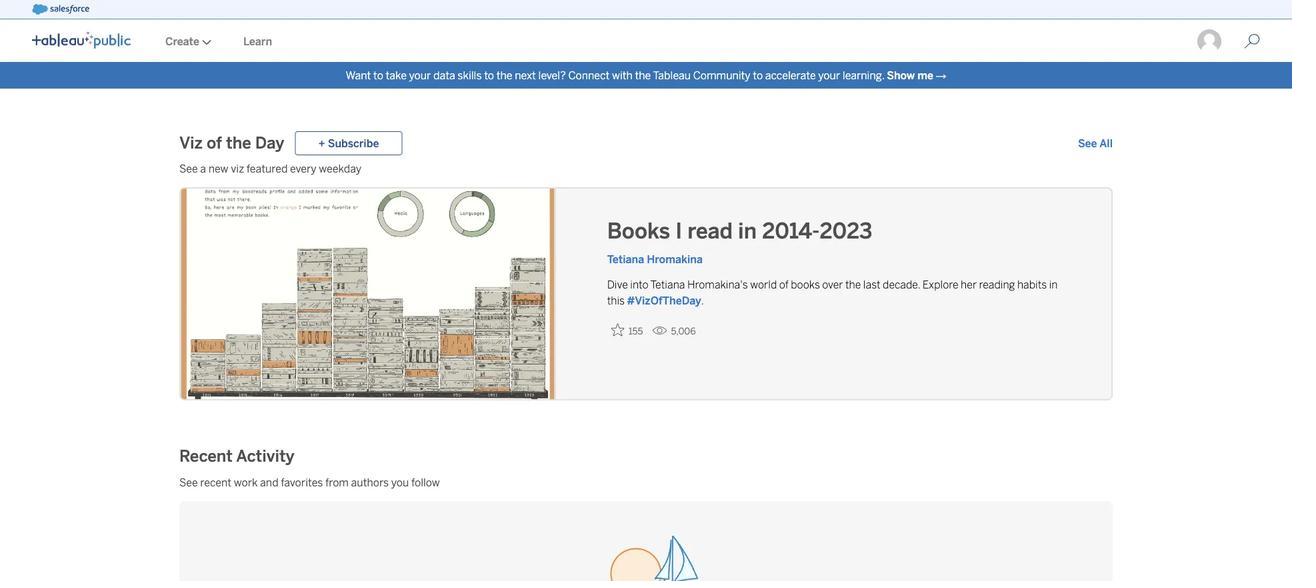 Task type: vqa. For each thing, say whether or not it's contained in the screenshot.
'fictitious'
no



Task type: locate. For each thing, give the bounding box(es) containing it.
day
[[255, 134, 284, 153]]

new
[[208, 162, 228, 175]]

follow
[[411, 476, 440, 489]]

1 horizontal spatial of
[[779, 278, 789, 291]]

viz of the day heading
[[179, 133, 284, 154]]

dive
[[607, 278, 628, 291]]

recent activity heading
[[179, 446, 294, 467]]

2 vertical spatial see
[[179, 476, 198, 489]]

her
[[961, 278, 977, 291]]

see a new viz featured every weekday
[[179, 162, 361, 175]]

2 to from the left
[[484, 69, 494, 82]]

in right habits
[[1049, 278, 1058, 291]]

tetiana up #vizoftheday
[[650, 278, 685, 291]]

show
[[887, 69, 915, 82]]

0 horizontal spatial to
[[373, 69, 383, 82]]

subscribe
[[328, 137, 379, 150]]

learning.
[[843, 69, 884, 82]]

recent
[[200, 476, 231, 489]]

the inside viz of the day heading
[[226, 134, 251, 153]]

your
[[409, 69, 431, 82], [818, 69, 840, 82]]

0 horizontal spatial in
[[738, 219, 757, 244]]

see for see all
[[1078, 137, 1097, 150]]

1 your from the left
[[409, 69, 431, 82]]

tableau
[[653, 69, 691, 82]]

of right viz
[[207, 134, 222, 153]]

of right world
[[779, 278, 789, 291]]

decade.
[[883, 278, 920, 291]]

to left accelerate
[[753, 69, 763, 82]]

1 vertical spatial see
[[179, 162, 198, 175]]

0 vertical spatial of
[[207, 134, 222, 153]]

1 vertical spatial in
[[1049, 278, 1058, 291]]

dive into tetiana hromakina's world of books over the last decade. explore her reading habits in this #vizoftheday .
[[607, 278, 1058, 307]]

Add Favorite button
[[607, 319, 647, 341]]

to right skills
[[484, 69, 494, 82]]

work
[[234, 476, 258, 489]]

in
[[738, 219, 757, 244], [1049, 278, 1058, 291]]

level?
[[538, 69, 566, 82]]

in right read
[[738, 219, 757, 244]]

1 horizontal spatial your
[[818, 69, 840, 82]]

3 to from the left
[[753, 69, 763, 82]]

tetiana hromakina
[[607, 253, 703, 266]]

of
[[207, 134, 222, 153], [779, 278, 789, 291]]

your right take
[[409, 69, 431, 82]]

0 vertical spatial in
[[738, 219, 757, 244]]

0 vertical spatial tetiana
[[607, 253, 644, 266]]

featured
[[247, 162, 288, 175]]

see left recent
[[179, 476, 198, 489]]

into
[[630, 278, 648, 291]]

tetiana hromakina link
[[607, 253, 703, 266]]

connect
[[568, 69, 610, 82]]

books i read in 2014-2023 link
[[607, 217, 1074, 246]]

next
[[515, 69, 536, 82]]

1 horizontal spatial in
[[1049, 278, 1058, 291]]

the right with
[[635, 69, 651, 82]]

→
[[936, 69, 946, 82]]

weekday
[[319, 162, 361, 175]]

see left all
[[1078, 137, 1097, 150]]

see
[[1078, 137, 1097, 150], [179, 162, 198, 175], [179, 476, 198, 489]]

your left learning. at the right top of the page
[[818, 69, 840, 82]]

1 vertical spatial tetiana
[[650, 278, 685, 291]]

a
[[200, 162, 206, 175]]

to
[[373, 69, 383, 82], [484, 69, 494, 82], [753, 69, 763, 82]]

1 horizontal spatial tetiana
[[650, 278, 685, 291]]

#vizoftheday link
[[627, 294, 701, 307]]

with
[[612, 69, 633, 82]]

to left take
[[373, 69, 383, 82]]

.
[[701, 294, 704, 307]]

0 vertical spatial see
[[1078, 137, 1097, 150]]

155
[[628, 326, 643, 337]]

#vizoftheday
[[627, 294, 701, 307]]

take
[[386, 69, 407, 82]]

show me link
[[887, 69, 933, 82]]

the up the viz
[[226, 134, 251, 153]]

learn
[[243, 35, 272, 48]]

1 horizontal spatial to
[[484, 69, 494, 82]]

0 horizontal spatial your
[[409, 69, 431, 82]]

tetiana up dive
[[607, 253, 644, 266]]

reading
[[979, 278, 1015, 291]]

world
[[750, 278, 777, 291]]

2 horizontal spatial to
[[753, 69, 763, 82]]

want
[[346, 69, 371, 82]]

see all link
[[1078, 135, 1113, 151]]

the left last
[[845, 278, 861, 291]]

the
[[497, 69, 512, 82], [635, 69, 651, 82], [226, 134, 251, 153], [845, 278, 861, 291]]

hromakina
[[647, 253, 703, 266]]

see left a
[[179, 162, 198, 175]]

1 vertical spatial of
[[779, 278, 789, 291]]

5,006
[[671, 326, 696, 337]]

me
[[918, 69, 933, 82]]

read
[[688, 219, 733, 244]]

in inside "link"
[[738, 219, 757, 244]]

tetiana
[[607, 253, 644, 266], [650, 278, 685, 291]]

habits
[[1017, 278, 1047, 291]]

learn link
[[227, 21, 288, 62]]

0 horizontal spatial of
[[207, 134, 222, 153]]

viz
[[179, 134, 203, 153]]

every
[[290, 162, 317, 175]]

see all viz of the day element
[[1078, 135, 1113, 151]]



Task type: describe. For each thing, give the bounding box(es) containing it.
viz
[[231, 162, 244, 175]]

books
[[607, 219, 670, 244]]

2023
[[820, 219, 872, 244]]

last
[[863, 278, 880, 291]]

logo image
[[32, 31, 131, 49]]

all
[[1100, 137, 1113, 150]]

the inside 'dive into tetiana hromakina's world of books over the last decade. explore her reading habits in this #vizoftheday .'
[[845, 278, 861, 291]]

salesforce logo image
[[32, 4, 89, 15]]

5,006 views element
[[647, 321, 701, 342]]

skills
[[458, 69, 482, 82]]

authors
[[351, 476, 389, 489]]

viz of the day
[[179, 134, 284, 153]]

from
[[325, 476, 349, 489]]

recent activity
[[179, 447, 294, 466]]

over
[[822, 278, 843, 291]]

of inside 'dive into tetiana hromakina's world of books over the last decade. explore her reading habits in this #vizoftheday .'
[[779, 278, 789, 291]]

in inside 'dive into tetiana hromakina's world of books over the last decade. explore her reading habits in this #vizoftheday .'
[[1049, 278, 1058, 291]]

books
[[791, 278, 820, 291]]

hromakina's
[[687, 278, 748, 291]]

accelerate
[[765, 69, 816, 82]]

want to take your data skills to the next level? connect with the tableau community to accelerate your learning. show me →
[[346, 69, 946, 82]]

this
[[607, 294, 625, 307]]

see for see recent work and favorites from authors you follow
[[179, 476, 198, 489]]

+ subscribe
[[318, 137, 379, 150]]

0 horizontal spatial tetiana
[[607, 253, 644, 266]]

data
[[433, 69, 455, 82]]

see for see a new viz featured every weekday
[[179, 162, 198, 175]]

see recent work and favorites from authors you follow
[[179, 476, 440, 489]]

see recent work and favorites from authors you follow element
[[179, 475, 1113, 491]]

of inside heading
[[207, 134, 222, 153]]

tara.schultz image
[[1196, 28, 1223, 55]]

recent
[[179, 447, 233, 466]]

and
[[260, 476, 278, 489]]

2 your from the left
[[818, 69, 840, 82]]

favorites
[[281, 476, 323, 489]]

explore
[[923, 278, 959, 291]]

go to search image
[[1228, 33, 1276, 49]]

+
[[318, 137, 325, 150]]

activity
[[236, 447, 294, 466]]

2014-
[[762, 219, 820, 244]]

create button
[[149, 21, 227, 62]]

community
[[693, 69, 750, 82]]

books i read in 2014-2023
[[607, 219, 872, 244]]

i
[[676, 219, 682, 244]]

you
[[391, 476, 409, 489]]

the left next
[[497, 69, 512, 82]]

see a new viz featured every weekday element
[[179, 161, 1113, 177]]

1 to from the left
[[373, 69, 383, 82]]

create
[[165, 35, 199, 48]]

tetiana inside 'dive into tetiana hromakina's world of books over the last decade. explore her reading habits in this #vizoftheday .'
[[650, 278, 685, 291]]

+ subscribe button
[[295, 131, 402, 155]]

see all
[[1078, 137, 1113, 150]]



